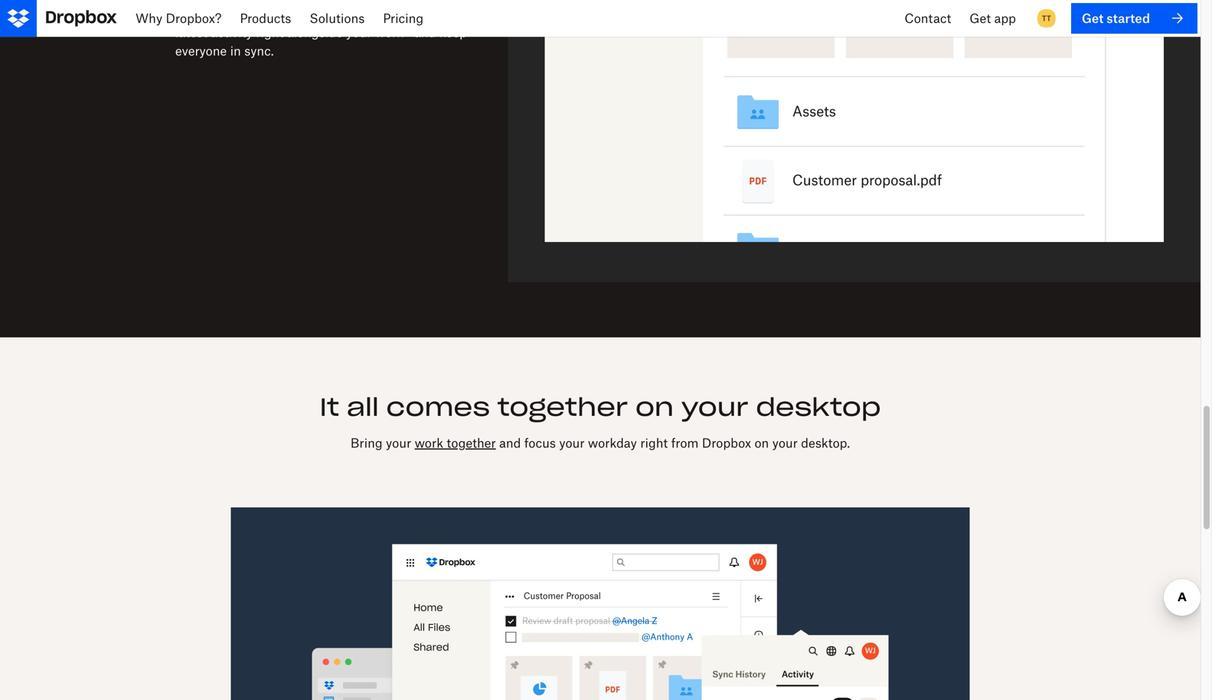 Task type: vqa. For each thing, say whether or not it's contained in the screenshot.
renames
no



Task type: describe. For each thing, give the bounding box(es) containing it.
together for comes
[[498, 391, 628, 423]]

right inside with dropbox, working together is easy. share any file automatically, leave comments, and see the latest activity right alongside your work—and keep everyone in sync.
[[256, 25, 284, 40]]

sync.
[[244, 43, 274, 58]]

why dropbox? button
[[126, 0, 231, 37]]

see
[[406, 7, 426, 22]]

get for get app
[[970, 11, 991, 26]]

why
[[136, 11, 162, 26]]

1 horizontal spatial on
[[755, 436, 769, 451]]

started
[[1107, 11, 1151, 26]]

comments,
[[313, 7, 378, 22]]

0 vertical spatial on
[[636, 391, 674, 423]]

app
[[995, 11, 1016, 26]]

pricing
[[383, 11, 424, 26]]

your inside with dropbox, working together is easy. share any file automatically, leave comments, and see the latest activity right alongside your work—and keep everyone in sync.
[[346, 25, 372, 40]]

in
[[230, 43, 241, 58]]

get started
[[1082, 11, 1151, 26]]

products button
[[231, 0, 301, 37]]

it all comes together on your desktop
[[320, 391, 881, 423]]

contact button
[[896, 0, 961, 37]]

dropbox,
[[207, 0, 259, 3]]

desktop
[[756, 391, 881, 423]]

pricing link
[[374, 0, 433, 37]]

any
[[447, 0, 468, 3]]

1 vertical spatial right
[[641, 436, 668, 451]]

file
[[175, 7, 193, 22]]

together for work
[[447, 436, 496, 451]]

working
[[262, 0, 309, 3]]

work together link
[[415, 436, 496, 451]]

work—and
[[375, 25, 436, 40]]

easy.
[[378, 0, 406, 3]]

solutions
[[310, 11, 365, 26]]

share
[[410, 0, 444, 3]]

get for get started
[[1082, 11, 1104, 26]]

latest
[[175, 25, 207, 40]]

all
[[347, 391, 379, 423]]

dropbox
[[702, 436, 752, 451]]

products
[[240, 11, 291, 26]]

get app button
[[961, 0, 1026, 37]]

your left desktop.
[[773, 436, 798, 451]]

activity
[[211, 25, 253, 40]]



Task type: locate. For each thing, give the bounding box(es) containing it.
work
[[415, 436, 444, 451]]

0 horizontal spatial on
[[636, 391, 674, 423]]

together for working
[[313, 0, 362, 3]]

0 horizontal spatial right
[[256, 25, 284, 40]]

1 vertical spatial on
[[755, 436, 769, 451]]

your left work
[[386, 436, 412, 451]]

get
[[1082, 11, 1104, 26], [970, 11, 991, 26]]

together right work
[[447, 436, 496, 451]]

on up from
[[636, 391, 674, 423]]

0 vertical spatial files and folders in dropbox as viewed in a desktop windows image
[[545, 0, 1164, 245]]

1 vertical spatial together
[[498, 391, 628, 423]]

tt
[[1042, 13, 1052, 23]]

together inside with dropbox, working together is easy. share any file automatically, leave comments, and see the latest activity right alongside your work—and keep everyone in sync.
[[313, 0, 362, 3]]

right
[[256, 25, 284, 40], [641, 436, 668, 451]]

bring your work together and focus your workday right from dropbox on your desktop.
[[351, 436, 850, 451]]

your
[[346, 25, 372, 40], [681, 391, 749, 423], [386, 436, 412, 451], [559, 436, 585, 451], [773, 436, 798, 451]]

1 horizontal spatial and
[[499, 436, 521, 451]]

2 vertical spatial together
[[447, 436, 496, 451]]

with
[[175, 0, 204, 3]]

on right dropbox
[[755, 436, 769, 451]]

together up focus
[[498, 391, 628, 423]]

dropbox?
[[166, 11, 222, 26]]

leave
[[280, 7, 310, 22]]

get left app
[[970, 11, 991, 26]]

1 horizontal spatial right
[[641, 436, 668, 451]]

alongside
[[287, 25, 343, 40]]

0 horizontal spatial and
[[381, 7, 403, 22]]

0 vertical spatial and
[[381, 7, 403, 22]]

0 horizontal spatial together
[[313, 0, 362, 3]]

1 horizontal spatial together
[[447, 436, 496, 451]]

focus
[[524, 436, 556, 451]]

get started link
[[1072, 3, 1198, 34]]

automatically,
[[197, 7, 277, 22]]

get left the started
[[1082, 11, 1104, 26]]

together up comments,
[[313, 0, 362, 3]]

and inside with dropbox, working together is easy. share any file automatically, leave comments, and see the latest activity right alongside your work—and keep everyone in sync.
[[381, 7, 403, 22]]

everyone
[[175, 43, 227, 58]]

your up dropbox
[[681, 391, 749, 423]]

1 vertical spatial files and folders in dropbox as viewed in a desktop windows image
[[268, 544, 933, 700]]

solutions button
[[301, 0, 374, 37]]

1 horizontal spatial get
[[1082, 11, 1104, 26]]

together
[[313, 0, 362, 3], [498, 391, 628, 423], [447, 436, 496, 451]]

it
[[320, 391, 339, 423]]

0 horizontal spatial get
[[970, 11, 991, 26]]

is
[[365, 0, 375, 3]]

1 vertical spatial and
[[499, 436, 521, 451]]

right up sync.
[[256, 25, 284, 40]]

get app
[[970, 11, 1016, 26]]

tt button
[[1035, 6, 1059, 31]]

why dropbox?
[[136, 11, 222, 26]]

0 vertical spatial together
[[313, 0, 362, 3]]

bring
[[351, 436, 383, 451]]

and left focus
[[499, 436, 521, 451]]

contact
[[905, 11, 952, 26]]

and down easy.
[[381, 7, 403, 22]]

get inside dropdown button
[[970, 11, 991, 26]]

keep
[[439, 25, 467, 40]]

the
[[429, 7, 448, 22]]

on
[[636, 391, 674, 423], [755, 436, 769, 451]]

files and folders in dropbox as viewed in a desktop windows image
[[545, 0, 1164, 245], [268, 544, 933, 700]]

with dropbox, working together is easy. share any file automatically, leave comments, and see the latest activity right alongside your work—and keep everyone in sync.
[[175, 0, 468, 58]]

2 horizontal spatial together
[[498, 391, 628, 423]]

and
[[381, 7, 403, 22], [499, 436, 521, 451]]

from
[[671, 436, 699, 451]]

workday
[[588, 436, 637, 451]]

0 vertical spatial right
[[256, 25, 284, 40]]

your right focus
[[559, 436, 585, 451]]

right left from
[[641, 436, 668, 451]]

comes
[[386, 391, 490, 423]]

desktop.
[[801, 436, 850, 451]]

your down comments,
[[346, 25, 372, 40]]



